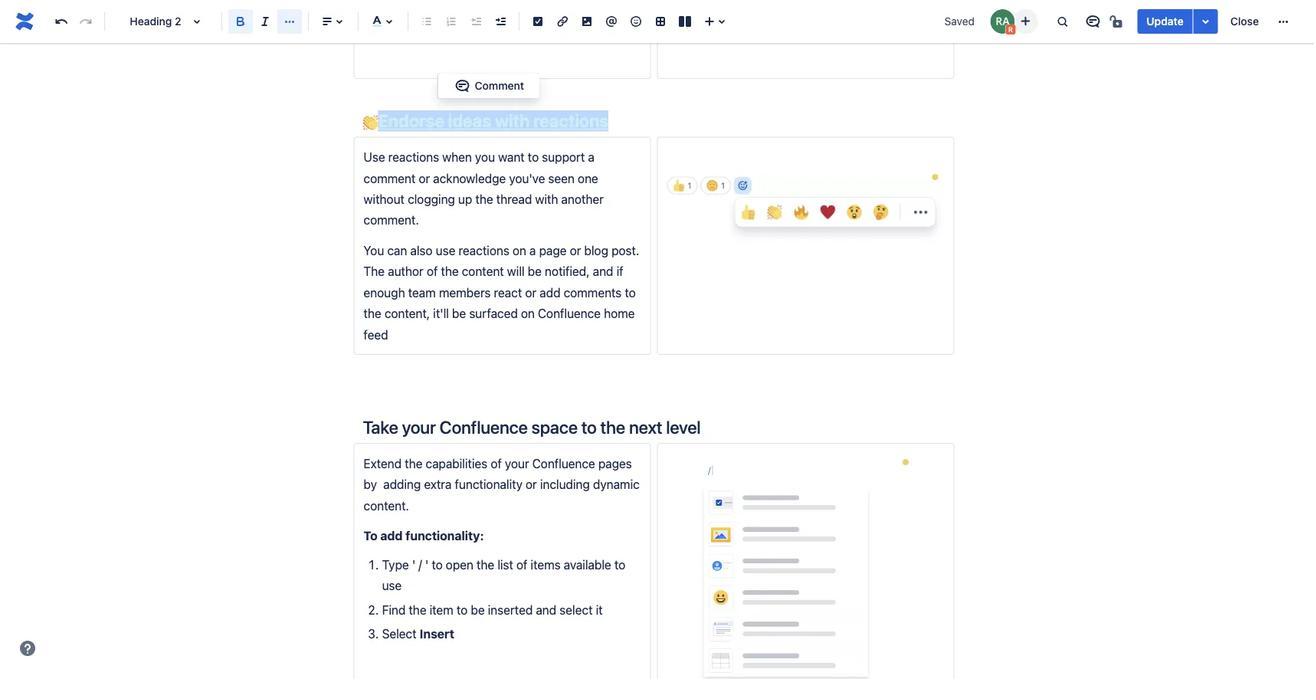 Task type: describe. For each thing, give the bounding box(es) containing it.
close button
[[1221, 9, 1268, 34]]

take
[[363, 417, 398, 437]]

invite to edit image
[[1016, 12, 1035, 30]]

by
[[364, 477, 377, 492]]

2 ' from the left
[[425, 557, 429, 572]]

including
[[540, 477, 590, 492]]

you
[[475, 150, 495, 164]]

layouts image
[[676, 12, 694, 31]]

more image
[[1274, 12, 1293, 31]]

or inside extend the capabilities of your confluence pages by  adding extra functionality or including dynamic content.
[[526, 477, 537, 492]]

add image, video, or file image
[[578, 12, 596, 31]]

indent tab image
[[491, 12, 510, 31]]

no restrictions image
[[1108, 12, 1127, 31]]

the left next
[[601, 417, 625, 437]]

heading
[[130, 15, 172, 28]]

type ' / ' to open the list of items available to use
[[382, 557, 629, 593]]

content
[[462, 264, 504, 279]]

reactions inside you can also use reactions on a page or blog post. the author of the content will be notified, and if enough team members react or add comments to the content, it'll be surfaced on confluence home feed
[[459, 243, 509, 258]]

of inside extend the capabilities of your confluence pages by  adding extra functionality or including dynamic content.
[[491, 456, 502, 471]]

align left image
[[318, 12, 336, 31]]

undo ⌘z image
[[52, 12, 71, 31]]

comment icon image
[[1084, 12, 1102, 31]]

item
[[430, 602, 454, 617]]

react
[[494, 285, 522, 300]]

comment image
[[453, 77, 472, 95]]

confluence inside you can also use reactions on a page or blog post. the author of the content will be notified, and if enough team members react or add comments to the content, it'll be surfaced on confluence home feed
[[538, 306, 601, 321]]

will
[[507, 264, 525, 279]]

enough
[[364, 285, 405, 300]]

members
[[439, 285, 491, 300]]

of inside you can also use reactions on a page or blog post. the author of the content will be notified, and if enough team members react or add comments to the content, it'll be surfaced on confluence home feed
[[427, 264, 438, 279]]

or right react
[[525, 285, 537, 300]]

list
[[498, 557, 513, 572]]

page
[[539, 243, 567, 258]]

emoji image
[[627, 12, 645, 31]]

find
[[382, 602, 406, 617]]

acknowledge
[[433, 171, 506, 185]]

blog
[[584, 243, 608, 258]]

use inside you can also use reactions on a page or blog post. the author of the content will be notified, and if enough team members react or add comments to the content, it'll be surfaced on confluence home feed
[[436, 243, 455, 258]]

table image
[[651, 12, 670, 31]]

surfaced
[[469, 306, 518, 321]]

you
[[364, 243, 384, 258]]

without
[[364, 192, 405, 206]]

the up feed
[[364, 306, 381, 321]]

level
[[666, 417, 701, 437]]

extend
[[364, 456, 402, 471]]

find the item to be inserted and select it
[[382, 602, 603, 617]]

0 vertical spatial with
[[495, 110, 530, 131]]

italic ⌘i image
[[256, 12, 274, 31]]

the
[[364, 264, 385, 279]]

/
[[419, 557, 422, 572]]

0 horizontal spatial your
[[402, 417, 436, 437]]

functionality:
[[406, 528, 484, 543]]

to right space
[[582, 417, 597, 437]]

use reactions when you want to support a comment or acknowledge you've seen one without clogging up the thread with another comment.
[[364, 150, 607, 227]]

update button
[[1138, 9, 1193, 34]]

when
[[442, 150, 472, 164]]

heading 2
[[130, 15, 181, 28]]

2
[[175, 15, 181, 28]]

to right available
[[615, 557, 626, 572]]

endorse
[[378, 110, 444, 131]]

0 horizontal spatial be
[[452, 306, 466, 321]]

one
[[578, 171, 598, 185]]

1 vertical spatial confluence
[[440, 417, 528, 437]]

comment
[[475, 79, 524, 92]]

2 vertical spatial be
[[471, 602, 485, 617]]

capabilities
[[426, 456, 488, 471]]

post.
[[612, 243, 639, 258]]

space
[[532, 417, 578, 437]]

your inside extend the capabilities of your confluence pages by  adding extra functionality or including dynamic content.
[[505, 456, 529, 471]]

adjust update settings image
[[1197, 12, 1215, 31]]

team
[[408, 285, 436, 300]]

mention image
[[602, 12, 621, 31]]

clogging
[[408, 192, 455, 206]]

a inside use reactions when you want to support a comment or acknowledge you've seen one without clogging up the thread with another comment.
[[588, 150, 595, 164]]

take your confluence space to the next level
[[363, 417, 701, 437]]



Task type: locate. For each thing, give the bounding box(es) containing it.
0 vertical spatial add
[[540, 285, 561, 300]]

reactions up "comment"
[[388, 150, 439, 164]]

on up the will
[[513, 243, 526, 258]]

0 horizontal spatial add
[[380, 528, 403, 543]]

to right /
[[432, 557, 443, 572]]

be
[[528, 264, 542, 279], [452, 306, 466, 321], [471, 602, 485, 617]]

functionality
[[455, 477, 523, 492]]

1 ' from the left
[[412, 557, 415, 572]]

also
[[410, 243, 433, 258]]

close
[[1231, 15, 1259, 28]]

0 horizontal spatial use
[[382, 578, 402, 593]]

confluence up capabilities
[[440, 417, 528, 437]]

0 horizontal spatial reactions
[[388, 150, 439, 164]]

0 vertical spatial and
[[593, 264, 613, 279]]

redo ⌘⇧z image
[[77, 12, 95, 31]]

2 vertical spatial confluence
[[532, 456, 595, 471]]

insert
[[420, 626, 454, 641]]

1 vertical spatial be
[[452, 306, 466, 321]]

content.
[[364, 498, 409, 513]]

with up want
[[495, 110, 530, 131]]

1 vertical spatial and
[[536, 602, 557, 617]]

you can also use reactions on a page or blog post. the author of the content will be notified, and if enough team members react or add comments to the content, it'll be surfaced on confluence home feed
[[364, 243, 642, 342]]

0 horizontal spatial of
[[427, 264, 438, 279]]

a left page
[[530, 243, 536, 258]]

and left "select"
[[536, 602, 557, 617]]

reactions inside use reactions when you want to support a comment or acknowledge you've seen one without clogging up the thread with another comment.
[[388, 150, 439, 164]]

heading 2 button
[[111, 5, 215, 38]]

0 horizontal spatial '
[[412, 557, 415, 572]]

endorse ideas with reactions
[[378, 110, 609, 131]]

or
[[419, 171, 430, 185], [570, 243, 581, 258], [525, 285, 537, 300], [526, 477, 537, 492]]

next
[[629, 417, 662, 437]]

the up the adding
[[405, 456, 423, 471]]

the inside use reactions when you want to support a comment or acknowledge you've seen one without clogging up the thread with another comment.
[[475, 192, 493, 206]]

the inside type ' / ' to open the list of items available to use
[[477, 557, 494, 572]]

to up home
[[625, 285, 636, 300]]

confluence inside extend the capabilities of your confluence pages by  adding extra functionality or including dynamic content.
[[532, 456, 595, 471]]

or left blog
[[570, 243, 581, 258]]

adding
[[383, 477, 421, 492]]

reactions up support
[[533, 110, 609, 131]]

you've
[[509, 171, 545, 185]]

outdent ⇧tab image
[[467, 12, 485, 31]]

and left the if
[[593, 264, 613, 279]]

select
[[560, 602, 593, 617]]

of right "list"
[[516, 557, 528, 572]]

find and replace image
[[1053, 12, 1072, 31]]

to inside use reactions when you want to support a comment or acknowledge you've seen one without clogging up the thread with another comment.
[[528, 150, 539, 164]]

to inside you can also use reactions on a page or blog post. the author of the content will be notified, and if enough team members react or add comments to the content, it'll be surfaced on confluence home feed
[[625, 285, 636, 300]]

inserted
[[488, 602, 533, 617]]

1 horizontal spatial your
[[505, 456, 529, 471]]

1 horizontal spatial and
[[593, 264, 613, 279]]

to right item
[[457, 602, 468, 617]]

1 horizontal spatial with
[[535, 192, 558, 206]]

:clap: image
[[363, 115, 378, 130]]

'
[[412, 557, 415, 572], [425, 557, 429, 572]]

be right it'll
[[452, 306, 466, 321]]

1 horizontal spatial a
[[588, 150, 595, 164]]

or up clogging
[[419, 171, 430, 185]]

add right to
[[380, 528, 403, 543]]

update
[[1147, 15, 1184, 28]]

of up team
[[427, 264, 438, 279]]

your right take
[[402, 417, 436, 437]]

1 vertical spatial a
[[530, 243, 536, 258]]

home
[[604, 306, 635, 321]]

of inside type ' / ' to open the list of items available to use
[[516, 557, 528, 572]]

support
[[542, 150, 585, 164]]

ideas
[[448, 110, 491, 131]]

saved
[[945, 15, 975, 28]]

and
[[593, 264, 613, 279], [536, 602, 557, 617]]

with
[[495, 110, 530, 131], [535, 192, 558, 206]]

numbered list ⌘⇧7 image
[[442, 12, 461, 31]]

the right find
[[409, 602, 427, 617]]

with inside use reactions when you want to support a comment or acknowledge you've seen one without clogging up the thread with another comment.
[[535, 192, 558, 206]]

the
[[475, 192, 493, 206], [441, 264, 459, 279], [364, 306, 381, 321], [601, 417, 625, 437], [405, 456, 423, 471], [477, 557, 494, 572], [409, 602, 427, 617]]

the right up
[[475, 192, 493, 206]]

on
[[513, 243, 526, 258], [521, 306, 535, 321]]

up
[[458, 192, 472, 206]]

2 horizontal spatial reactions
[[533, 110, 609, 131]]

comment.
[[364, 213, 419, 227]]

bold ⌘b image
[[231, 12, 250, 31]]

pages
[[598, 456, 632, 471]]

feed
[[364, 327, 388, 342]]

0 vertical spatial a
[[588, 150, 595, 164]]

to add functionality:
[[364, 528, 484, 543]]

the inside extend the capabilities of your confluence pages by  adding extra functionality or including dynamic content.
[[405, 456, 423, 471]]

be left the inserted
[[471, 602, 485, 617]]

comment button
[[444, 77, 533, 95]]

open
[[446, 557, 474, 572]]

add
[[540, 285, 561, 300], [380, 528, 403, 543]]

to
[[528, 150, 539, 164], [625, 285, 636, 300], [582, 417, 597, 437], [432, 557, 443, 572], [615, 557, 626, 572], [457, 602, 468, 617]]

or inside use reactions when you want to support a comment or acknowledge you've seen one without clogging up the thread with another comment.
[[419, 171, 430, 185]]

it'll
[[433, 306, 449, 321]]

of up functionality
[[491, 456, 502, 471]]

if
[[617, 264, 623, 279]]

items
[[531, 557, 561, 572]]

a up one
[[588, 150, 595, 164]]

use inside type ' / ' to open the list of items available to use
[[382, 578, 402, 593]]

comments
[[564, 285, 622, 300]]

' right /
[[425, 557, 429, 572]]

1 vertical spatial with
[[535, 192, 558, 206]]

1 horizontal spatial add
[[540, 285, 561, 300]]

1 vertical spatial of
[[491, 456, 502, 471]]

0 vertical spatial use
[[436, 243, 455, 258]]

0 horizontal spatial and
[[536, 602, 557, 617]]

select
[[382, 626, 417, 641]]

1 vertical spatial add
[[380, 528, 403, 543]]

0 vertical spatial confluence
[[538, 306, 601, 321]]

0 horizontal spatial a
[[530, 243, 536, 258]]

2 horizontal spatial of
[[516, 557, 528, 572]]

1 horizontal spatial '
[[425, 557, 429, 572]]

extend the capabilities of your confluence pages by  adding extra functionality or including dynamic content.
[[364, 456, 643, 513]]

1 vertical spatial reactions
[[388, 150, 439, 164]]

1 vertical spatial use
[[382, 578, 402, 593]]

0 vertical spatial be
[[528, 264, 542, 279]]

reactions
[[533, 110, 609, 131], [388, 150, 439, 164], [459, 243, 509, 258]]

extra
[[424, 477, 452, 492]]

select insert
[[382, 626, 454, 641]]

more formatting image
[[280, 12, 299, 31]]

can
[[387, 243, 407, 258]]

another
[[561, 192, 604, 206]]

0 vertical spatial on
[[513, 243, 526, 258]]

action item image
[[529, 12, 547, 31]]

confluence image
[[12, 9, 37, 34], [12, 9, 37, 34]]

0 vertical spatial your
[[402, 417, 436, 437]]

of
[[427, 264, 438, 279], [491, 456, 502, 471], [516, 557, 528, 572]]

the left "list"
[[477, 557, 494, 572]]

a inside you can also use reactions on a page or blog post. the author of the content will be notified, and if enough team members react or add comments to the content, it'll be surfaced on confluence home feed
[[530, 243, 536, 258]]

content,
[[385, 306, 430, 321]]

available
[[564, 557, 611, 572]]

be right the will
[[528, 264, 542, 279]]

a
[[588, 150, 595, 164], [530, 243, 536, 258]]

confluence
[[538, 306, 601, 321], [440, 417, 528, 437], [532, 456, 595, 471]]

bullet list ⌘⇧8 image
[[418, 12, 436, 31]]

1 horizontal spatial of
[[491, 456, 502, 471]]

use
[[436, 243, 455, 258], [382, 578, 402, 593]]

your up functionality
[[505, 456, 529, 471]]

link image
[[553, 12, 572, 31]]

it
[[596, 602, 603, 617]]

0 vertical spatial reactions
[[533, 110, 609, 131]]

your
[[402, 417, 436, 437], [505, 456, 529, 471]]

2 vertical spatial reactions
[[459, 243, 509, 258]]

add inside you can also use reactions on a page or blog post. the author of the content will be notified, and if enough team members react or add comments to the content, it'll be surfaced on confluence home feed
[[540, 285, 561, 300]]

to
[[364, 528, 378, 543]]

and inside you can also use reactions on a page or blog post. the author of the content will be notified, and if enough team members react or add comments to the content, it'll be surfaced on confluence home feed
[[593, 264, 613, 279]]

1 horizontal spatial use
[[436, 243, 455, 258]]

the up members
[[441, 264, 459, 279]]

add down notified,
[[540, 285, 561, 300]]

dynamic
[[593, 477, 640, 492]]

' left /
[[412, 557, 415, 572]]

1 vertical spatial your
[[505, 456, 529, 471]]

want
[[498, 150, 525, 164]]

2 vertical spatial of
[[516, 557, 528, 572]]

type
[[382, 557, 409, 572]]

ruby anderson image
[[990, 9, 1015, 34]]

seen
[[548, 171, 575, 185]]

to right want
[[528, 150, 539, 164]]

2 horizontal spatial be
[[528, 264, 542, 279]]

or left including
[[526, 477, 537, 492]]

author
[[388, 264, 424, 279]]

confluence down comments
[[538, 306, 601, 321]]

use right also
[[436, 243, 455, 258]]

use
[[364, 150, 385, 164]]

0 vertical spatial of
[[427, 264, 438, 279]]

1 horizontal spatial reactions
[[459, 243, 509, 258]]

comment
[[364, 171, 416, 185]]

use down type at left bottom
[[382, 578, 402, 593]]

thread
[[496, 192, 532, 206]]

with down seen at top left
[[535, 192, 558, 206]]

on down react
[[521, 306, 535, 321]]

help image
[[18, 639, 37, 658]]

0 horizontal spatial with
[[495, 110, 530, 131]]

1 vertical spatial on
[[521, 306, 535, 321]]

:clap: image
[[363, 115, 378, 130]]

reactions up the content at left
[[459, 243, 509, 258]]

notified,
[[545, 264, 590, 279]]

1 horizontal spatial be
[[471, 602, 485, 617]]

confluence up including
[[532, 456, 595, 471]]



Task type: vqa. For each thing, say whether or not it's contained in the screenshot.
HEADING
yes



